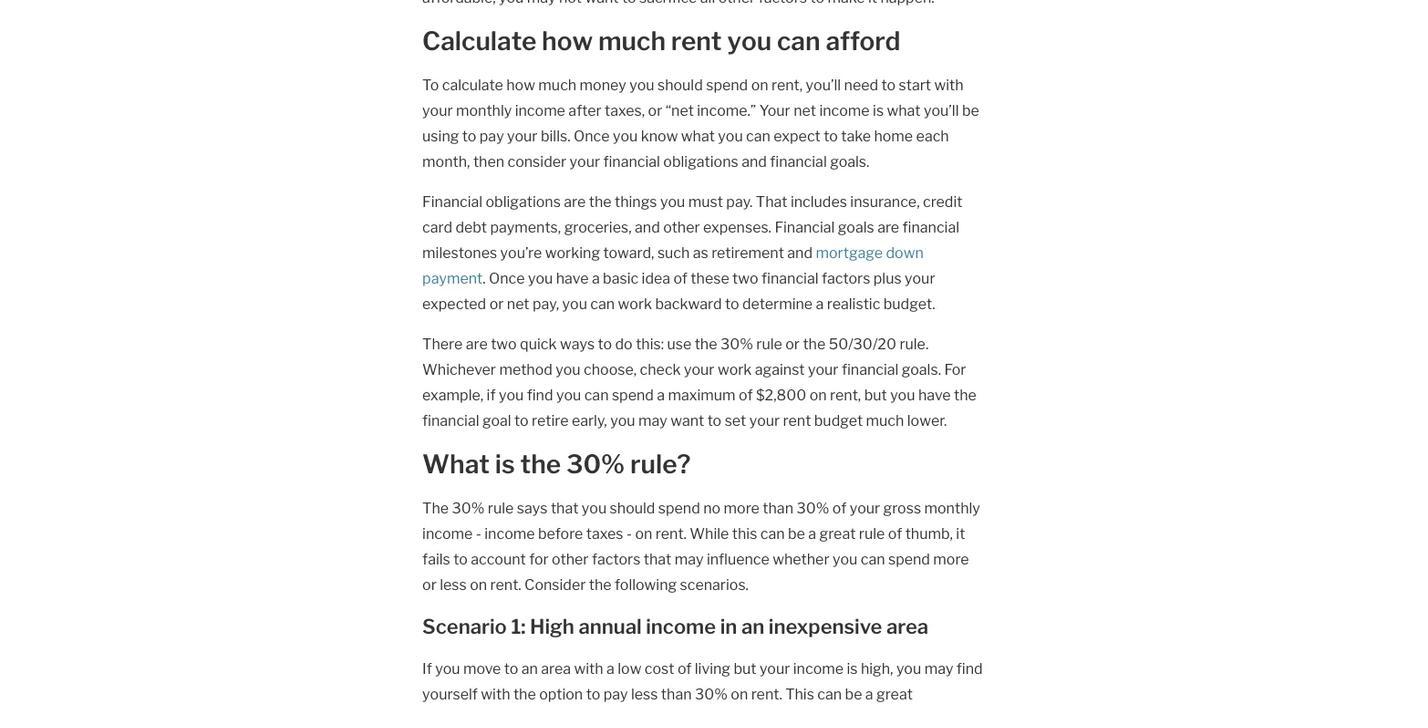 Task type: vqa. For each thing, say whether or not it's contained in the screenshot.
the Account Settings in the left of the page
no



Task type: locate. For each thing, give the bounding box(es) containing it.
0 vertical spatial financial
[[423, 193, 483, 210]]

monthly up it
[[925, 499, 981, 517]]

area
[[887, 615, 929, 639], [541, 660, 571, 678]]

an inside if you move to an area with a low cost of living but your income is high, you may find yourself with the option to pay less than 30% on rent. this can be a grea
[[522, 660, 538, 678]]

0 horizontal spatial goals.
[[831, 152, 870, 170]]

once right '.'
[[489, 269, 525, 287]]

gross
[[884, 499, 922, 517]]

with inside the to calculate how much money you should spend on rent, you'll need to start with your monthly income after taxes, or "net income." your net income is what you'll be using to pay your bills. once you know what you can expect to take home each month, then consider your financial obligations and financial goals.
[[935, 76, 964, 94]]

an right the in
[[742, 615, 765, 639]]

0 horizontal spatial what
[[682, 127, 715, 145]]

0 horizontal spatial work
[[618, 295, 653, 313]]

for
[[945, 360, 967, 378]]

rent. left this
[[752, 685, 783, 703]]

the up annual on the bottom left of page
[[589, 576, 612, 594]]

0 horizontal spatial be
[[788, 525, 806, 543]]

should inside the to calculate how much money you should spend on rent, you'll need to start with your monthly income after taxes, or "net income." your net income is what you'll be using to pay your bills. once you know what you can expect to take home each month, then consider your financial obligations and financial goals.
[[658, 76, 703, 94]]

1 horizontal spatial two
[[733, 269, 759, 287]]

financial inside financial obligations are the things you must pay. that includes insurance, credit card debt payments, groceries, and other expenses. financial goals are financial milestones you're working toward, such as retirement and
[[903, 218, 960, 236]]

monthly
[[456, 101, 512, 119], [925, 499, 981, 517]]

early,
[[572, 412, 608, 429]]

1 vertical spatial an
[[522, 660, 538, 678]]

may inside if you move to an area with a low cost of living but your income is high, you may find yourself with the option to pay less than 30% on rent. this can be a grea
[[925, 660, 954, 678]]

rule up against
[[757, 335, 783, 353]]

work up maximum
[[718, 360, 752, 378]]

rent inside there are two quick ways to do this: use the 30% rule or the 50/30/20 rule. whichever method you choose, check your work against your financial goals. for example, if you find you can spend a maximum of $2,800 on rent, but you have the financial goal to retire early, you may want to set your rent budget much lower.
[[784, 412, 812, 429]]

1 horizontal spatial obligations
[[664, 152, 739, 170]]

much
[[599, 26, 666, 57], [539, 76, 577, 94], [867, 412, 905, 429]]

0 horizontal spatial other
[[552, 550, 589, 568]]

rule left says
[[488, 499, 514, 517]]

0 vertical spatial less
[[440, 576, 467, 594]]

1 horizontal spatial rent,
[[830, 386, 862, 404]]

to left set
[[708, 412, 722, 429]]

0 horizontal spatial area
[[541, 660, 571, 678]]

to inside the . once you have a basic idea of these two financial factors plus your expected or net pay, you can work backward to determine a realistic budget.
[[725, 295, 740, 313]]

using
[[423, 127, 459, 145]]

a left "great"
[[809, 525, 817, 543]]

of up "great"
[[833, 499, 847, 517]]

work inside there are two quick ways to do this: use the 30% rule or the 50/30/20 rule. whichever method you choose, check your work against your financial goals. for example, if you find you can spend a maximum of $2,800 on rent, but you have the financial goal to retire early, you may want to set your rent budget much lower.
[[718, 360, 752, 378]]

the inside if you move to an area with a low cost of living but your income is high, you may find yourself with the option to pay less than 30% on rent. this can be a grea
[[514, 685, 536, 703]]

2 horizontal spatial and
[[788, 244, 813, 261]]

0 horizontal spatial rent,
[[772, 76, 803, 94]]

or inside "the 30% rule says that you should spend no more than 30% of your gross monthly income - income before taxes - on rent. while this can be a great rule of thumb, it fails to account for other factors that may influence whether you can spend more or less on rent. consider the following scenarios."
[[423, 576, 437, 594]]

on up budget
[[810, 386, 827, 404]]

0 vertical spatial but
[[865, 386, 888, 404]]

0 horizontal spatial how
[[507, 76, 536, 94]]

on left this
[[731, 685, 749, 703]]

50/30/20
[[829, 335, 897, 353]]

2 vertical spatial are
[[466, 335, 488, 353]]

and
[[742, 152, 767, 170], [635, 218, 660, 236], [788, 244, 813, 261]]

can down the your
[[747, 127, 771, 145]]

1 vertical spatial less
[[631, 685, 658, 703]]

can right the this
[[761, 525, 785, 543]]

two inside the . once you have a basic idea of these two financial factors plus your expected or net pay, you can work backward to determine a realistic budget.
[[733, 269, 759, 287]]

spend left no
[[659, 499, 701, 517]]

can inside the . once you have a basic idea of these two financial factors plus your expected or net pay, you can work backward to determine a realistic budget.
[[591, 295, 615, 313]]

0 vertical spatial and
[[742, 152, 767, 170]]

find inside there are two quick ways to do this: use the 30% rule or the 50/30/20 rule. whichever method you choose, check your work against your financial goals. for example, if you find you can spend a maximum of $2,800 on rent, but you have the financial goal to retire early, you may want to set your rent budget much lower.
[[527, 386, 553, 404]]

1 vertical spatial and
[[635, 218, 660, 236]]

0 vertical spatial rent,
[[772, 76, 803, 94]]

insurance,
[[851, 193, 920, 210]]

the left option
[[514, 685, 536, 703]]

includes
[[791, 193, 848, 210]]

1 vertical spatial how
[[507, 76, 536, 94]]

can
[[777, 26, 821, 57], [747, 127, 771, 145], [591, 295, 615, 313], [585, 386, 609, 404], [761, 525, 785, 543], [861, 550, 886, 568], [818, 685, 842, 703]]

much up money
[[599, 26, 666, 57]]

can up early, in the left bottom of the page
[[585, 386, 609, 404]]

obligations
[[664, 152, 739, 170], [486, 193, 561, 210]]

0 vertical spatial have
[[556, 269, 589, 287]]

0 vertical spatial are
[[564, 193, 586, 210]]

more down it
[[934, 550, 970, 568]]

1 vertical spatial once
[[489, 269, 525, 287]]

0 horizontal spatial an
[[522, 660, 538, 678]]

have
[[556, 269, 589, 287], [919, 386, 951, 404]]

1 vertical spatial work
[[718, 360, 752, 378]]

backward
[[656, 295, 722, 313]]

can down basic
[[591, 295, 615, 313]]

a left low
[[607, 660, 615, 678]]

set
[[725, 412, 747, 429]]

a inside "the 30% rule says that you should spend no more than 30% of your gross monthly income - income before taxes - on rent. while this can be a great rule of thumb, it fails to account for other factors that may influence whether you can spend more or less on rent. consider the following scenarios."
[[809, 525, 817, 543]]

1 vertical spatial find
[[957, 660, 983, 678]]

0 horizontal spatial monthly
[[456, 101, 512, 119]]

before
[[538, 525, 583, 543]]

pay.
[[727, 193, 753, 210]]

on inside the to calculate how much money you should spend on rent, you'll need to start with your monthly income after taxes, or "net income." your net income is what you'll be using to pay your bills. once you know what you can expect to take home each month, then consider your financial obligations and financial goals.
[[752, 76, 769, 94]]

to right move
[[504, 660, 519, 678]]

0 vertical spatial with
[[935, 76, 964, 94]]

net
[[794, 101, 817, 119], [507, 295, 530, 313]]

0 horizontal spatial than
[[661, 685, 692, 703]]

30% inside if you move to an area with a low cost of living but your income is high, you may find yourself with the option to pay less than 30% on rent. this can be a grea
[[695, 685, 728, 703]]

other
[[664, 218, 700, 236], [552, 550, 589, 568]]

factors inside "the 30% rule says that you should spend no more than 30% of your gross monthly income - income before taxes - on rent. while this can be a great rule of thumb, it fails to account for other factors that may influence whether you can spend more or less on rent. consider the following scenarios."
[[592, 550, 641, 568]]

you'll left need at the top of page
[[806, 76, 841, 94]]

may left want
[[639, 412, 668, 429]]

1 vertical spatial have
[[919, 386, 951, 404]]

basic
[[603, 269, 639, 287]]

how up money
[[542, 26, 593, 57]]

1 horizontal spatial less
[[631, 685, 658, 703]]

or inside the to calculate how much money you should spend on rent, you'll need to start with your monthly income after taxes, or "net income." your net income is what you'll be using to pay your bills. once you know what you can expect to take home each month, then consider your financial obligations and financial goals.
[[648, 101, 663, 119]]

less down low
[[631, 685, 658, 703]]

0 horizontal spatial that
[[551, 499, 579, 517]]

or right expected
[[490, 295, 504, 313]]

to calculate how much money you should spend on rent, you'll need to start with your monthly income after taxes, or "net income." your net income is what you'll be using to pay your bills. once you know what you can expect to take home each month, then consider your financial obligations and financial goals.
[[423, 76, 980, 170]]

0 vertical spatial pay
[[480, 127, 504, 145]]

this:
[[636, 335, 664, 353]]

but inside there are two quick ways to do this: use the 30% rule or the 50/30/20 rule. whichever method you choose, check your work against your financial goals. for example, if you find you can spend a maximum of $2,800 on rent, but you have the financial goal to retire early, you may want to set your rent budget much lower.
[[865, 386, 888, 404]]

can right this
[[818, 685, 842, 703]]

financial inside the . once you have a basic idea of these two financial factors plus your expected or net pay, you can work backward to determine a realistic budget.
[[762, 269, 819, 287]]

of up set
[[739, 386, 753, 404]]

0 vertical spatial rule
[[757, 335, 783, 353]]

goals. inside there are two quick ways to do this: use the 30% rule or the 50/30/20 rule. whichever method you choose, check your work against your financial goals. for example, if you find you can spend a maximum of $2,800 on rent, but you have the financial goal to retire early, you may want to set your rent budget much lower.
[[902, 360, 942, 378]]

is inside if you move to an area with a low cost of living but your income is high, you may find yourself with the option to pay less than 30% on rent. this can be a grea
[[847, 660, 858, 678]]

an down the 1:
[[522, 660, 538, 678]]

1 horizontal spatial rent
[[784, 412, 812, 429]]

0 vertical spatial goals.
[[831, 152, 870, 170]]

know
[[641, 127, 678, 145]]

rent
[[672, 26, 722, 57], [784, 412, 812, 429]]

obligations inside financial obligations are the things you must pay. that includes insurance, credit card debt payments, groceries, and other expenses. financial goals are financial milestones you're working toward, such as retirement and
[[486, 193, 561, 210]]

1 vertical spatial rent
[[784, 412, 812, 429]]

1 vertical spatial may
[[675, 550, 704, 568]]

1 vertical spatial but
[[734, 660, 757, 678]]

with up option
[[574, 660, 604, 678]]

factors inside the . once you have a basic idea of these two financial factors plus your expected or net pay, you can work backward to determine a realistic budget.
[[822, 269, 871, 287]]

30%
[[721, 335, 754, 353], [567, 449, 625, 480], [452, 499, 485, 517], [797, 499, 830, 517], [695, 685, 728, 703]]

are
[[564, 193, 586, 210], [878, 218, 900, 236], [466, 335, 488, 353]]

0 horizontal spatial is
[[495, 449, 515, 480]]

rent. inside if you move to an area with a low cost of living but your income is high, you may find yourself with the option to pay less than 30% on rent. this can be a grea
[[752, 685, 783, 703]]

1 vertical spatial should
[[610, 499, 656, 517]]

card
[[423, 218, 453, 236]]

a down check
[[657, 386, 665, 404]]

1 horizontal spatial should
[[658, 76, 703, 94]]

find inside if you move to an area with a low cost of living but your income is high, you may find yourself with the option to pay less than 30% on rent. this can be a grea
[[957, 660, 983, 678]]

1 horizontal spatial may
[[675, 550, 704, 568]]

net left pay,
[[507, 295, 530, 313]]

1 horizontal spatial are
[[564, 193, 586, 210]]

great
[[820, 525, 856, 543]]

1 horizontal spatial but
[[865, 386, 888, 404]]

1 horizontal spatial with
[[574, 660, 604, 678]]

financial
[[604, 152, 661, 170], [770, 152, 827, 170], [903, 218, 960, 236], [762, 269, 819, 287], [842, 360, 899, 378], [423, 412, 480, 429]]

home
[[875, 127, 914, 145]]

rent. left while
[[656, 525, 687, 543]]

be
[[963, 101, 980, 119], [788, 525, 806, 543], [846, 685, 863, 703]]

net up "expect"
[[794, 101, 817, 119]]

of right 'idea'
[[674, 269, 688, 287]]

1 horizontal spatial factors
[[822, 269, 871, 287]]

plus
[[874, 269, 902, 287]]

but
[[865, 386, 888, 404], [734, 660, 757, 678]]

the
[[423, 499, 449, 517]]

there
[[423, 335, 463, 353]]

of down gross
[[889, 525, 903, 543]]

should up "net
[[658, 76, 703, 94]]

financial
[[423, 193, 483, 210], [775, 218, 835, 236]]

0 horizontal spatial with
[[481, 685, 511, 703]]

have up 'lower.' at the bottom right of page
[[919, 386, 951, 404]]

rule?
[[631, 449, 691, 480]]

how inside the to calculate how much money you should spend on rent, you'll need to start with your monthly income after taxes, or "net income." your net income is what you'll be using to pay your bills. once you know what you can expect to take home each month, then consider your financial obligations and financial goals.
[[507, 76, 536, 94]]

consider
[[508, 152, 567, 170]]

working
[[545, 244, 600, 261]]

says
[[517, 499, 548, 517]]

retire
[[532, 412, 569, 429]]

quick
[[520, 335, 557, 353]]

0 vertical spatial area
[[887, 615, 929, 639]]

are up groceries,
[[564, 193, 586, 210]]

an
[[742, 615, 765, 639], [522, 660, 538, 678]]

high,
[[861, 660, 894, 678]]

and left mortgage
[[788, 244, 813, 261]]

the inside "the 30% rule says that you should spend no more than 30% of your gross monthly income - income before taxes - on rent. while this can be a great rule of thumb, it fails to account for other factors that may influence whether you can spend more or less on rent. consider the following scenarios."
[[589, 576, 612, 594]]

1 vertical spatial much
[[539, 76, 577, 94]]

income inside if you move to an area with a low cost of living but your income is high, you may find yourself with the option to pay less than 30% on rent. this can be a grea
[[794, 660, 844, 678]]

1 vertical spatial than
[[661, 685, 692, 703]]

1 vertical spatial that
[[644, 550, 672, 568]]

can inside the to calculate how much money you should spend on rent, you'll need to start with your monthly income after taxes, or "net income." your net income is what you'll be using to pay your bills. once you know what you can expect to take home each month, then consider your financial obligations and financial goals.
[[747, 127, 771, 145]]

2 horizontal spatial is
[[873, 101, 884, 119]]

1 horizontal spatial area
[[887, 615, 929, 639]]

mortgage down payment
[[423, 244, 924, 287]]

do
[[616, 335, 633, 353]]

to inside "the 30% rule says that you should spend no more than 30% of your gross monthly income - income before taxes - on rent. while this can be a great rule of thumb, it fails to account for other factors that may influence whether you can spend more or less on rent. consider the following scenarios."
[[454, 550, 468, 568]]

rule inside there are two quick ways to do this: use the 30% rule or the 50/30/20 rule. whichever method you choose, check your work against your financial goals. for example, if you find you can spend a maximum of $2,800 on rent, but you have the financial goal to retire early, you may want to set your rent budget much lower.
[[757, 335, 783, 353]]

1 horizontal spatial how
[[542, 26, 593, 57]]

can inside there are two quick ways to do this: use the 30% rule or the 50/30/20 rule. whichever method you choose, check your work against your financial goals. for example, if you find you can spend a maximum of $2,800 on rent, but you have the financial goal to retire early, you may want to set your rent budget much lower.
[[585, 386, 609, 404]]

with right start
[[935, 76, 964, 94]]

with down move
[[481, 685, 511, 703]]

or down fails
[[423, 576, 437, 594]]

1 horizontal spatial monthly
[[925, 499, 981, 517]]

of
[[674, 269, 688, 287], [739, 386, 753, 404], [833, 499, 847, 517], [889, 525, 903, 543], [678, 660, 692, 678]]

1 vertical spatial rule
[[488, 499, 514, 517]]

0 vertical spatial two
[[733, 269, 759, 287]]

may inside there are two quick ways to do this: use the 30% rule or the 50/30/20 rule. whichever method you choose, check your work against your financial goals. for example, if you find you can spend a maximum of $2,800 on rent, but you have the financial goal to retire early, you may want to set your rent budget much lower.
[[639, 412, 668, 429]]

1 vertical spatial pay
[[604, 685, 628, 703]]

1 vertical spatial be
[[788, 525, 806, 543]]

once
[[574, 127, 610, 145], [489, 269, 525, 287]]

less down fails
[[440, 576, 467, 594]]

have inside the . once you have a basic idea of these two financial factors plus your expected or net pay, you can work backward to determine a realistic budget.
[[556, 269, 589, 287]]

rent, up budget
[[830, 386, 862, 404]]

0 horizontal spatial find
[[527, 386, 553, 404]]

such
[[658, 244, 690, 261]]

have down the working
[[556, 269, 589, 287]]

your up maximum
[[684, 360, 715, 378]]

30% down determine
[[721, 335, 754, 353]]

or left "net
[[648, 101, 663, 119]]

1 vertical spatial with
[[574, 660, 604, 678]]

your right against
[[809, 360, 839, 378]]

financial down example,
[[423, 412, 480, 429]]

0 horizontal spatial much
[[539, 76, 577, 94]]

1 vertical spatial more
[[934, 550, 970, 568]]

against
[[755, 360, 805, 378]]

spend up income."
[[707, 76, 748, 94]]

each
[[917, 127, 950, 145]]

financial up determine
[[762, 269, 819, 287]]

rent, inside there are two quick ways to do this: use the 30% rule or the 50/30/20 rule. whichever method you choose, check your work against your financial goals. for example, if you find you can spend a maximum of $2,800 on rent, but you have the financial goal to retire early, you may want to set your rent budget much lower.
[[830, 386, 862, 404]]

0 vertical spatial that
[[551, 499, 579, 517]]

that up following
[[644, 550, 672, 568]]

2 horizontal spatial may
[[925, 660, 954, 678]]

much inside there are two quick ways to do this: use the 30% rule or the 50/30/20 rule. whichever method you choose, check your work against your financial goals. for example, if you find you can spend a maximum of $2,800 on rent, but you have the financial goal to retire early, you may want to set your rent budget much lower.
[[867, 412, 905, 429]]

is up home
[[873, 101, 884, 119]]

how right the calculate
[[507, 76, 536, 94]]

but right living
[[734, 660, 757, 678]]

0 vertical spatial you'll
[[806, 76, 841, 94]]

you inside financial obligations are the things you must pay. that includes insurance, credit card debt payments, groceries, and other expenses. financial goals are financial milestones you're working toward, such as retirement and
[[661, 193, 686, 210]]

be inside the to calculate how much money you should spend on rent, you'll need to start with your monthly income after taxes, or "net income." your net income is what you'll be using to pay your bills. once you know what you can expect to take home each month, then consider your financial obligations and financial goals.
[[963, 101, 980, 119]]

rent down $2,800
[[784, 412, 812, 429]]

fails
[[423, 550, 451, 568]]

can inside if you move to an area with a low cost of living but your income is high, you may find yourself with the option to pay less than 30% on rent. this can be a grea
[[818, 685, 842, 703]]

you
[[728, 26, 772, 57], [630, 76, 655, 94], [613, 127, 638, 145], [718, 127, 743, 145], [661, 193, 686, 210], [528, 269, 553, 287], [563, 295, 588, 313], [556, 360, 581, 378], [499, 386, 524, 404], [557, 386, 582, 404], [891, 386, 916, 404], [611, 412, 636, 429], [582, 499, 607, 517], [833, 550, 858, 568], [436, 660, 460, 678], [897, 660, 922, 678]]

less inside if you move to an area with a low cost of living but your income is high, you may find yourself with the option to pay less than 30% on rent. this can be a grea
[[631, 685, 658, 703]]

2 - from the left
[[627, 525, 632, 543]]

on
[[752, 76, 769, 94], [810, 386, 827, 404], [636, 525, 653, 543], [470, 576, 487, 594], [731, 685, 749, 703]]

financial up 'card'
[[423, 193, 483, 210]]

check
[[640, 360, 681, 378]]

0 vertical spatial may
[[639, 412, 668, 429]]

should inside "the 30% rule says that you should spend no more than 30% of your gross monthly income - income before taxes - on rent. while this can be a great rule of thumb, it fails to account for other factors that may influence whether you can spend more or less on rent. consider the following scenarios."
[[610, 499, 656, 517]]

obligations up the payments, at the top left
[[486, 193, 561, 210]]

that up the before
[[551, 499, 579, 517]]

to right using
[[462, 127, 477, 145]]

0 horizontal spatial are
[[466, 335, 488, 353]]

low
[[618, 660, 642, 678]]

may down while
[[675, 550, 704, 568]]

0 vertical spatial much
[[599, 26, 666, 57]]

no
[[704, 499, 721, 517]]

but down 50/30/20
[[865, 386, 888, 404]]

1 horizontal spatial other
[[664, 218, 700, 236]]

mortgage down payment link
[[423, 244, 924, 287]]

1 horizontal spatial find
[[957, 660, 983, 678]]

two up method
[[491, 335, 517, 353]]

0 horizontal spatial once
[[489, 269, 525, 287]]

income
[[515, 101, 566, 119], [820, 101, 870, 119], [423, 525, 473, 543], [485, 525, 535, 543], [646, 615, 716, 639], [794, 660, 844, 678]]

- up 'account' at bottom left
[[476, 525, 482, 543]]

0 vertical spatial is
[[873, 101, 884, 119]]

2 vertical spatial rent.
[[752, 685, 783, 703]]

debt
[[456, 218, 487, 236]]

to down these at the top of the page
[[725, 295, 740, 313]]

1 horizontal spatial and
[[742, 152, 767, 170]]

your
[[423, 101, 453, 119], [507, 127, 538, 145], [570, 152, 600, 170], [905, 269, 936, 287], [684, 360, 715, 378], [809, 360, 839, 378], [750, 412, 780, 429], [850, 499, 881, 517], [760, 660, 791, 678]]

obligations inside the to calculate how much money you should spend on rent, you'll need to start with your monthly income after taxes, or "net income." your net income is what you'll be using to pay your bills. once you know what you can expect to take home each month, then consider your financial obligations and financial goals.
[[664, 152, 739, 170]]

1 horizontal spatial what
[[887, 101, 921, 119]]

income up this
[[794, 660, 844, 678]]

1 vertical spatial two
[[491, 335, 517, 353]]

or
[[648, 101, 663, 119], [490, 295, 504, 313], [786, 335, 800, 353], [423, 576, 437, 594]]

rule
[[757, 335, 783, 353], [488, 499, 514, 517], [859, 525, 885, 543]]

these
[[691, 269, 730, 287]]

1 - from the left
[[476, 525, 482, 543]]

more up the this
[[724, 499, 760, 517]]

0 vertical spatial once
[[574, 127, 610, 145]]

budget
[[815, 412, 863, 429]]

but inside if you move to an area with a low cost of living but your income is high, you may find yourself with the option to pay less than 30% on rent. this can be a grea
[[734, 660, 757, 678]]

may
[[639, 412, 668, 429], [675, 550, 704, 568], [925, 660, 954, 678]]

pay
[[480, 127, 504, 145], [604, 685, 628, 703]]

account
[[471, 550, 526, 568]]

you'll up "each"
[[924, 101, 960, 119]]

two inside there are two quick ways to do this: use the 30% rule or the 50/30/20 rule. whichever method you choose, check your work against your financial goals. for example, if you find you can spend a maximum of $2,800 on rent, but you have the financial goal to retire early, you may want to set your rent budget much lower.
[[491, 335, 517, 353]]

spend
[[707, 76, 748, 94], [612, 386, 654, 404], [659, 499, 701, 517], [889, 550, 931, 568]]

monthly inside the to calculate how much money you should spend on rent, you'll need to start with your monthly income after taxes, or "net income." your net income is what you'll be using to pay your bills. once you know what you can expect to take home each month, then consider your financial obligations and financial goals.
[[456, 101, 512, 119]]

financial down the includes
[[775, 218, 835, 236]]

your up budget.
[[905, 269, 936, 287]]

you'll
[[806, 76, 841, 94], [924, 101, 960, 119]]

1 horizontal spatial that
[[644, 550, 672, 568]]

1 horizontal spatial financial
[[775, 218, 835, 236]]

0 horizontal spatial may
[[639, 412, 668, 429]]

area up option
[[541, 660, 571, 678]]

find
[[527, 386, 553, 404], [957, 660, 983, 678]]

or up against
[[786, 335, 800, 353]]

2 horizontal spatial rent.
[[752, 685, 783, 703]]

or inside there are two quick ways to do this: use the 30% rule or the 50/30/20 rule. whichever method you choose, check your work against your financial goals. for example, if you find you can spend a maximum of $2,800 on rent, but you have the financial goal to retire early, you may want to set your rent budget much lower.
[[786, 335, 800, 353]]

milestones
[[423, 244, 497, 261]]

1 horizontal spatial -
[[627, 525, 632, 543]]

is left high, at the right bottom of the page
[[847, 660, 858, 678]]

income up bills.
[[515, 101, 566, 119]]

1 horizontal spatial have
[[919, 386, 951, 404]]

two down retirement
[[733, 269, 759, 287]]

than
[[763, 499, 794, 517], [661, 685, 692, 703]]

calculate
[[423, 26, 537, 57]]

$2,800
[[756, 386, 807, 404]]

to left start
[[882, 76, 896, 94]]

0 horizontal spatial -
[[476, 525, 482, 543]]

net inside the . once you have a basic idea of these two financial factors plus your expected or net pay, you can work backward to determine a realistic budget.
[[507, 295, 530, 313]]

pay down low
[[604, 685, 628, 703]]

income up take
[[820, 101, 870, 119]]

rent, up the your
[[772, 76, 803, 94]]

1 horizontal spatial once
[[574, 127, 610, 145]]

ways
[[560, 335, 595, 353]]

0 vertical spatial monthly
[[456, 101, 512, 119]]

influence
[[707, 550, 770, 568]]

factors down mortgage
[[822, 269, 871, 287]]

than inside if you move to an area with a low cost of living but your income is high, you may find yourself with the option to pay less than 30% on rent. this can be a grea
[[661, 685, 692, 703]]

thumb,
[[906, 525, 954, 543]]

2 horizontal spatial are
[[878, 218, 900, 236]]

and up pay.
[[742, 152, 767, 170]]

0 vertical spatial find
[[527, 386, 553, 404]]

2 vertical spatial rule
[[859, 525, 885, 543]]

2 vertical spatial may
[[925, 660, 954, 678]]



Task type: describe. For each thing, give the bounding box(es) containing it.
groceries,
[[565, 218, 632, 236]]

realistic
[[828, 295, 881, 313]]

and inside the to calculate how much money you should spend on rent, you'll need to start with your monthly income after taxes, or "net income." your net income is what you'll be using to pay your bills. once you know what you can expect to take home each month, then consider your financial obligations and financial goals.
[[742, 152, 767, 170]]

pay inside if you move to an area with a low cost of living but your income is high, you may find yourself with the option to pay less than 30% on rent. this can be a grea
[[604, 685, 628, 703]]

1 horizontal spatial more
[[934, 550, 970, 568]]

much inside the to calculate how much money you should spend on rent, you'll need to start with your monthly income after taxes, or "net income." your net income is what you'll be using to pay your bills. once you know what you can expect to take home each month, then consider your financial obligations and financial goals.
[[539, 76, 577, 94]]

income up 'account' at bottom left
[[485, 525, 535, 543]]

yourself
[[423, 685, 478, 703]]

taxes,
[[605, 101, 645, 119]]

determine
[[743, 295, 813, 313]]

high
[[530, 615, 575, 639]]

payment
[[423, 269, 483, 287]]

spend inside the to calculate how much money you should spend on rent, you'll need to start with your monthly income after taxes, or "net income." your net income is what you'll be using to pay your bills. once you know what you can expect to take home each month, then consider your financial obligations and financial goals.
[[707, 76, 748, 94]]

calculate
[[442, 76, 504, 94]]

on right taxes
[[636, 525, 653, 543]]

option
[[539, 685, 583, 703]]

1 vertical spatial rent.
[[491, 576, 522, 594]]

bills.
[[541, 127, 571, 145]]

you're
[[501, 244, 542, 261]]

living
[[695, 660, 731, 678]]

1 vertical spatial is
[[495, 449, 515, 480]]

while
[[690, 525, 729, 543]]

if
[[423, 660, 432, 678]]

1 vertical spatial what
[[682, 127, 715, 145]]

are inside there are two quick ways to do this: use the 30% rule or the 50/30/20 rule. whichever method you choose, check your work against your financial goals. for example, if you find you can spend a maximum of $2,800 on rent, but you have the financial goal to retire early, you may want to set your rent budget much lower.
[[466, 335, 488, 353]]

credit
[[923, 193, 963, 210]]

then
[[474, 152, 505, 170]]

should for "net
[[658, 76, 703, 94]]

to right option
[[586, 685, 601, 703]]

0 horizontal spatial you'll
[[806, 76, 841, 94]]

pay inside the to calculate how much money you should spend on rent, you'll need to start with your monthly income after taxes, or "net income." your net income is what you'll be using to pay your bills. once you know what you can expect to take home each month, then consider your financial obligations and financial goals.
[[480, 127, 504, 145]]

30% inside there are two quick ways to do this: use the 30% rule or the 50/30/20 rule. whichever method you choose, check your work against your financial goals. for example, if you find you can spend a maximum of $2,800 on rent, but you have the financial goal to retire early, you may want to set your rent budget much lower.
[[721, 335, 754, 353]]

0 horizontal spatial financial
[[423, 193, 483, 210]]

less inside "the 30% rule says that you should spend no more than 30% of your gross monthly income - income before taxes - on rent. while this can be a great rule of thumb, it fails to account for other factors that may influence whether you can spend more or less on rent. consider the following scenarios."
[[440, 576, 467, 594]]

spend inside there are two quick ways to do this: use the 30% rule or the 50/30/20 rule. whichever method you choose, check your work against your financial goals. for example, if you find you can spend a maximum of $2,800 on rent, but you have the financial goal to retire early, you may want to set your rent budget much lower.
[[612, 386, 654, 404]]

the up says
[[521, 449, 561, 480]]

monthly inside "the 30% rule says that you should spend no more than 30% of your gross monthly income - income before taxes - on rent. while this can be a great rule of thumb, it fails to account for other factors that may influence whether you can spend more or less on rent. consider the following scenarios."
[[925, 499, 981, 517]]

to
[[423, 76, 439, 94]]

this
[[786, 685, 815, 703]]

rule.
[[900, 335, 929, 353]]

money
[[580, 76, 627, 94]]

what
[[423, 449, 490, 480]]

1 vertical spatial are
[[878, 218, 900, 236]]

inexpensive
[[769, 615, 883, 639]]

your down bills.
[[570, 152, 600, 170]]

whether
[[773, 550, 830, 568]]

income up cost
[[646, 615, 716, 639]]

financial down 50/30/20
[[842, 360, 899, 378]]

of inside the . once you have a basic idea of these two financial factors plus your expected or net pay, you can work backward to determine a realistic budget.
[[674, 269, 688, 287]]

pay,
[[533, 295, 560, 313]]

can left afford
[[777, 26, 821, 57]]

your up using
[[423, 101, 453, 119]]

take
[[842, 127, 872, 145]]

have inside there are two quick ways to do this: use the 30% rule or the 50/30/20 rule. whichever method you choose, check your work against your financial goals. for example, if you find you can spend a maximum of $2,800 on rent, but you have the financial goal to retire early, you may want to set your rent budget much lower.
[[919, 386, 951, 404]]

a left realistic
[[816, 295, 824, 313]]

goals
[[838, 218, 875, 236]]

0 vertical spatial how
[[542, 26, 593, 57]]

may inside "the 30% rule says that you should spend no more than 30% of your gross monthly income - income before taxes - on rent. while this can be a great rule of thumb, it fails to account for other factors that may influence whether you can spend more or less on rent. consider the following scenarios."
[[675, 550, 704, 568]]

method
[[500, 360, 553, 378]]

net inside the to calculate how much money you should spend on rent, you'll need to start with your monthly income after taxes, or "net income." your net income is what you'll be using to pay your bills. once you know what you can expect to take home each month, then consider your financial obligations and financial goals.
[[794, 101, 817, 119]]

a inside there are two quick ways to do this: use the 30% rule or the 50/30/20 rule. whichever method you choose, check your work against your financial goals. for example, if you find you can spend a maximum of $2,800 on rent, but you have the financial goal to retire early, you may want to set your rent budget much lower.
[[657, 386, 665, 404]]

30% up "great"
[[797, 499, 830, 517]]

1 vertical spatial you'll
[[924, 101, 960, 119]]

following
[[615, 576, 677, 594]]

can down gross
[[861, 550, 886, 568]]

down
[[887, 244, 924, 261]]

expected
[[423, 295, 487, 313]]

once inside the . once you have a basic idea of these two financial factors plus your expected or net pay, you can work backward to determine a realistic budget.
[[489, 269, 525, 287]]

if
[[487, 386, 496, 404]]

30% right the
[[452, 499, 485, 517]]

0 horizontal spatial rent
[[672, 26, 722, 57]]

start
[[899, 76, 932, 94]]

1 horizontal spatial rent.
[[656, 525, 687, 543]]

afford
[[826, 26, 901, 57]]

maximum
[[668, 386, 736, 404]]

other inside financial obligations are the things you must pay. that includes insurance, credit card debt payments, groceries, and other expenses. financial goals are financial milestones you're working toward, such as retirement and
[[664, 218, 700, 236]]

there are two quick ways to do this: use the 30% rule or the 50/30/20 rule. whichever method you choose, check your work against your financial goals. for example, if you find you can spend a maximum of $2,800 on rent, but you have the financial goal to retire early, you may want to set your rent budget much lower.
[[423, 335, 977, 429]]

is inside the to calculate how much money you should spend on rent, you'll need to start with your monthly income after taxes, or "net income." your net income is what you'll be using to pay your bills. once you know what you can expect to take home each month, then consider your financial obligations and financial goals.
[[873, 101, 884, 119]]

choose,
[[584, 360, 637, 378]]

your inside "the 30% rule says that you should spend no more than 30% of your gross monthly income - income before taxes - on rent. while this can be a great rule of thumb, it fails to account for other factors that may influence whether you can spend more or less on rent. consider the following scenarios."
[[850, 499, 881, 517]]

of inside if you move to an area with a low cost of living but your income is high, you may find yourself with the option to pay less than 30% on rent. this can be a grea
[[678, 660, 692, 678]]

30% down early, in the left bottom of the page
[[567, 449, 625, 480]]

for
[[529, 550, 549, 568]]

financial down know
[[604, 152, 661, 170]]

the up against
[[803, 335, 826, 353]]

a down high, at the right bottom of the page
[[866, 685, 874, 703]]

your
[[760, 101, 791, 119]]

your up consider on the left
[[507, 127, 538, 145]]

income up fails
[[423, 525, 473, 543]]

0 horizontal spatial and
[[635, 218, 660, 236]]

mortgage
[[816, 244, 883, 261]]

the down for
[[955, 386, 977, 404]]

a left basic
[[592, 269, 600, 287]]

your inside if you move to an area with a low cost of living but your income is high, you may find yourself with the option to pay less than 30% on rent. this can be a grea
[[760, 660, 791, 678]]

scenario
[[423, 615, 507, 639]]

on inside there are two quick ways to do this: use the 30% rule or the 50/30/20 rule. whichever method you choose, check your work against your financial goals. for example, if you find you can spend a maximum of $2,800 on rent, but you have the financial goal to retire early, you may want to set your rent budget much lower.
[[810, 386, 827, 404]]

or inside the . once you have a basic idea of these two financial factors plus your expected or net pay, you can work backward to determine a realistic budget.
[[490, 295, 504, 313]]

of inside there are two quick ways to do this: use the 30% rule or the 50/30/20 rule. whichever method you choose, check your work against your financial goals. for example, if you find you can spend a maximum of $2,800 on rent, but you have the financial goal to retire early, you may want to set your rent budget much lower.
[[739, 386, 753, 404]]

toward,
[[604, 244, 655, 261]]

budget.
[[884, 295, 936, 313]]

2 vertical spatial and
[[788, 244, 813, 261]]

financial down "expect"
[[770, 152, 827, 170]]

. once you have a basic idea of these two financial factors plus your expected or net pay, you can work backward to determine a realistic budget.
[[423, 269, 936, 313]]

scenario 1: high annual income in an inexpensive area
[[423, 615, 929, 639]]

rent, inside the to calculate how much money you should spend on rent, you'll need to start with your monthly income after taxes, or "net income." your net income is what you'll be using to pay your bills. once you know what you can expect to take home each month, then consider your financial obligations and financial goals.
[[772, 76, 803, 94]]

whichever
[[423, 360, 496, 378]]

cost
[[645, 660, 675, 678]]

the inside financial obligations are the things you must pay. that includes insurance, credit card debt payments, groceries, and other expenses. financial goals are financial milestones you're working toward, such as retirement and
[[589, 193, 612, 210]]

if you move to an area with a low cost of living but your income is high, you may find yourself with the option to pay less than 30% on rent. this can be a grea
[[423, 660, 983, 704]]

to left take
[[824, 127, 838, 145]]

to left do
[[598, 335, 612, 353]]

financial obligations are the things you must pay. that includes insurance, credit card debt payments, groceries, and other expenses. financial goals are financial milestones you're working toward, such as retirement and
[[423, 193, 963, 261]]

expenses.
[[704, 218, 772, 236]]

calculate how much rent you can afford
[[423, 26, 901, 57]]

0 vertical spatial what
[[887, 101, 921, 119]]

use
[[668, 335, 692, 353]]

move
[[464, 660, 501, 678]]

goals. inside the to calculate how much money you should spend on rent, you'll need to start with your monthly income after taxes, or "net income." your net income is what you'll be using to pay your bills. once you know what you can expect to take home each month, then consider your financial obligations and financial goals.
[[831, 152, 870, 170]]

income."
[[697, 101, 757, 119]]

on inside if you move to an area with a low cost of living but your income is high, you may find yourself with the option to pay less than 30% on rent. this can be a grea
[[731, 685, 749, 703]]

2 horizontal spatial rule
[[859, 525, 885, 543]]

the 30% rule says that you should spend no more than 30% of your gross monthly income - income before taxes - on rent. while this can be a great rule of thumb, it fails to account for other factors that may influence whether you can spend more or less on rent. consider the following scenarios.
[[423, 499, 981, 594]]

0 vertical spatial an
[[742, 615, 765, 639]]

should for -
[[610, 499, 656, 517]]

area inside if you move to an area with a low cost of living but your income is high, you may find yourself with the option to pay less than 30% on rent. this can be a grea
[[541, 660, 571, 678]]

scenarios.
[[680, 576, 749, 594]]

your inside the . once you have a basic idea of these two financial factors plus your expected or net pay, you can work backward to determine a realistic budget.
[[905, 269, 936, 287]]

example,
[[423, 386, 484, 404]]

once inside the to calculate how much money you should spend on rent, you'll need to start with your monthly income after taxes, or "net income." your net income is what you'll be using to pay your bills. once you know what you can expect to take home each month, then consider your financial obligations and financial goals.
[[574, 127, 610, 145]]

be inside "the 30% rule says that you should spend no more than 30% of your gross monthly income - income before taxes - on rent. while this can be a great rule of thumb, it fails to account for other factors that may influence whether you can spend more or less on rent. consider the following scenarios."
[[788, 525, 806, 543]]

idea
[[642, 269, 671, 287]]

must
[[689, 193, 724, 210]]

than inside "the 30% rule says that you should spend no more than 30% of your gross monthly income - income before taxes - on rent. while this can be a great rule of thumb, it fails to account for other factors that may influence whether you can spend more or less on rent. consider the following scenarios."
[[763, 499, 794, 517]]

things
[[615, 193, 658, 210]]

on down 'account' at bottom left
[[470, 576, 487, 594]]

the right use
[[695, 335, 718, 353]]

be inside if you move to an area with a low cost of living but your income is high, you may find yourself with the option to pay less than 30% on rent. this can be a grea
[[846, 685, 863, 703]]

need
[[845, 76, 879, 94]]

payments,
[[490, 218, 561, 236]]

your right set
[[750, 412, 780, 429]]

goal
[[483, 412, 512, 429]]

to right goal
[[515, 412, 529, 429]]

0 vertical spatial more
[[724, 499, 760, 517]]

spend down the thumb,
[[889, 550, 931, 568]]

0 horizontal spatial rule
[[488, 499, 514, 517]]

what is the 30% rule?
[[423, 449, 691, 480]]

month,
[[423, 152, 470, 170]]

want
[[671, 412, 705, 429]]

work inside the . once you have a basic idea of these two financial factors plus your expected or net pay, you can work backward to determine a realistic budget.
[[618, 295, 653, 313]]

other inside "the 30% rule says that you should spend no more than 30% of your gross monthly income - income before taxes - on rent. while this can be a great rule of thumb, it fails to account for other factors that may influence whether you can spend more or less on rent. consider the following scenarios."
[[552, 550, 589, 568]]

in
[[721, 615, 738, 639]]

after
[[569, 101, 602, 119]]

annual
[[579, 615, 642, 639]]



